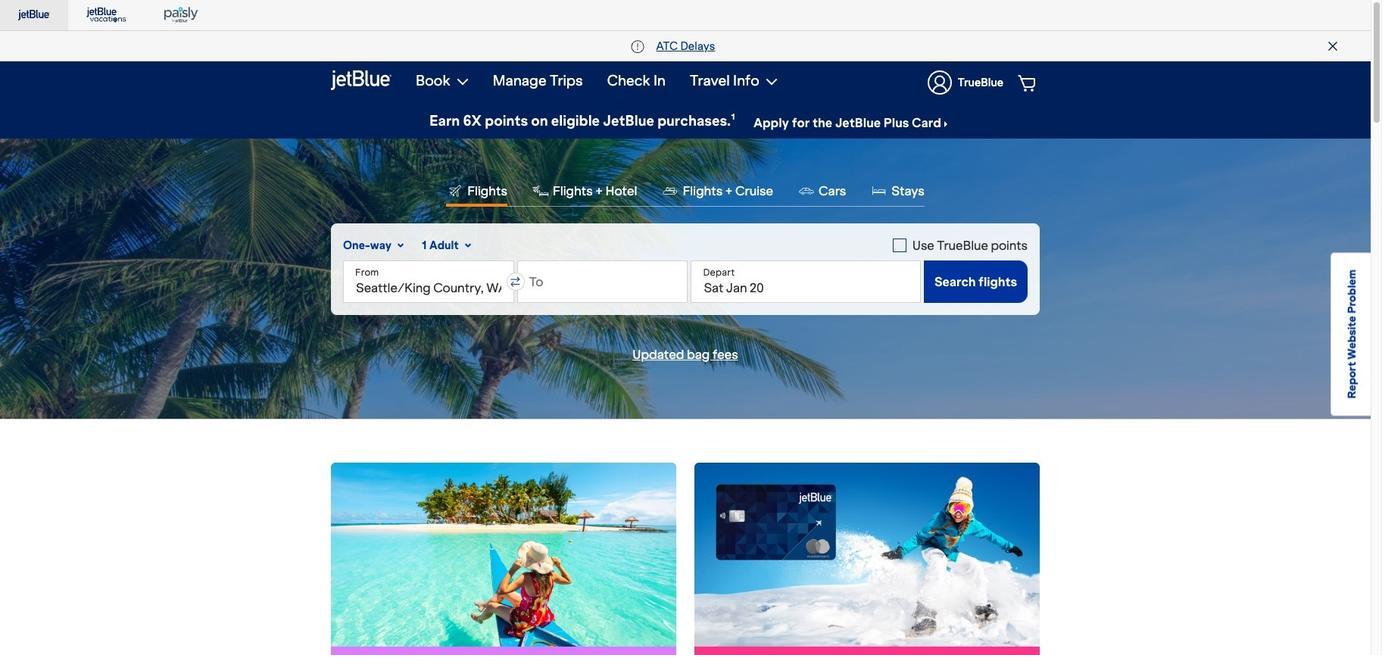 Task type: describe. For each thing, give the bounding box(es) containing it.
jetblue vacations image
[[86, 6, 128, 24]]

jetblue image
[[331, 68, 392, 92]]

paisly by jetblue image
[[164, 6, 200, 24]]



Task type: locate. For each thing, give the bounding box(es) containing it.
close image
[[1329, 42, 1338, 51]]

navigation
[[404, 61, 1040, 104]]

jetblue image
[[18, 6, 50, 24]]

None text field
[[517, 261, 688, 303]]

Depart Press DOWN ARROW key to select available dates field
[[691, 261, 921, 303]]

None checkbox
[[893, 236, 1028, 255]]

shopping cart (empty) image
[[1018, 73, 1038, 92]]

None text field
[[343, 261, 514, 303]]

banner
[[0, 0, 1371, 139]]



